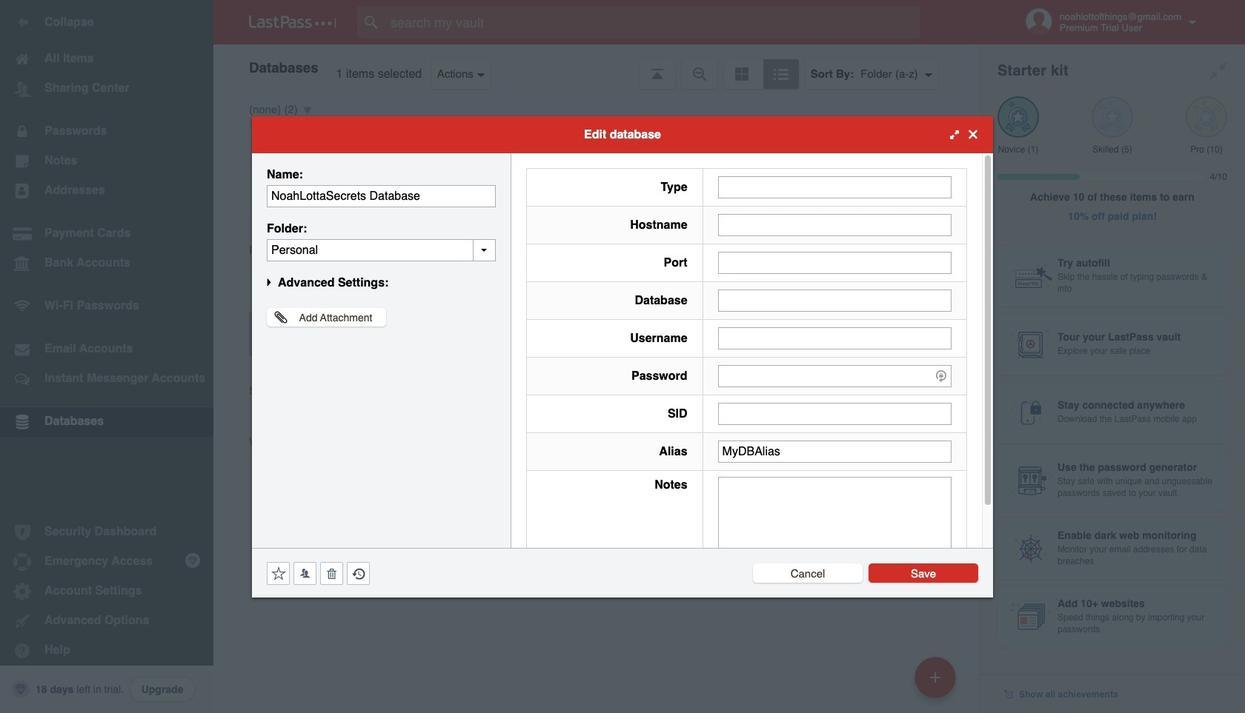 Task type: locate. For each thing, give the bounding box(es) containing it.
main navigation navigation
[[0, 0, 214, 714]]

dialog
[[252, 116, 993, 598]]

None text field
[[718, 176, 952, 198], [267, 185, 496, 207], [267, 239, 496, 261], [718, 327, 952, 350], [718, 441, 952, 463], [718, 176, 952, 198], [267, 185, 496, 207], [267, 239, 496, 261], [718, 327, 952, 350], [718, 441, 952, 463]]

Search search field
[[357, 6, 950, 39]]

None text field
[[718, 214, 952, 236], [718, 252, 952, 274], [718, 289, 952, 312], [718, 403, 952, 425], [718, 477, 952, 569], [718, 214, 952, 236], [718, 252, 952, 274], [718, 289, 952, 312], [718, 403, 952, 425], [718, 477, 952, 569]]

None password field
[[718, 365, 952, 387]]



Task type: describe. For each thing, give the bounding box(es) containing it.
lastpass image
[[249, 16, 337, 29]]

new item navigation
[[910, 653, 965, 714]]

vault options navigation
[[214, 44, 980, 89]]

new item image
[[930, 673, 941, 683]]

search my vault text field
[[357, 6, 950, 39]]



